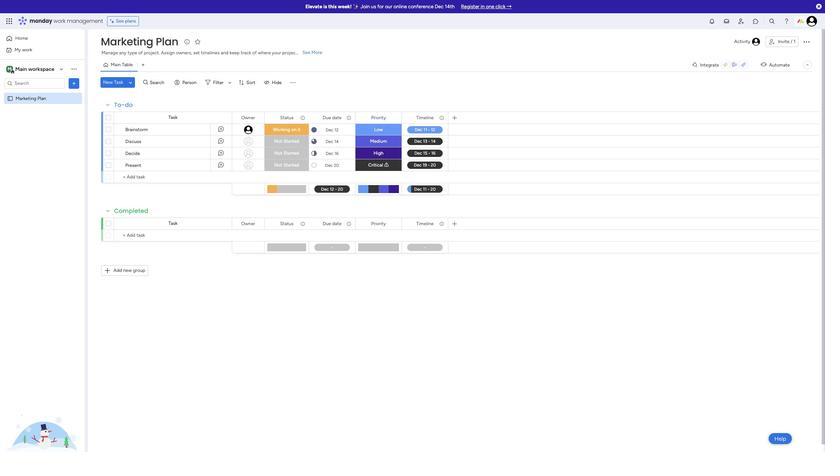Task type: describe. For each thing, give the bounding box(es) containing it.
decide
[[125, 151, 140, 157]]

2 not started from the top
[[274, 151, 299, 156]]

angle down image
[[129, 80, 132, 85]]

1 due date field from the top
[[321, 114, 343, 122]]

2 status field from the top
[[279, 220, 295, 228]]

brainstorm
[[125, 127, 148, 133]]

2 due from the top
[[323, 221, 331, 227]]

dec 16
[[326, 151, 339, 156]]

for
[[377, 4, 384, 10]]

high
[[374, 151, 384, 156]]

invite members image
[[738, 18, 745, 25]]

to-do
[[114, 101, 133, 109]]

present
[[125, 163, 141, 168]]

1
[[794, 39, 796, 44]]

20
[[334, 163, 339, 168]]

priority for second priority field from the bottom
[[371, 115, 386, 121]]

critical ⚠️️
[[368, 163, 389, 168]]

working
[[273, 127, 290, 133]]

person button
[[172, 77, 201, 88]]

workspace selection element
[[6, 65, 55, 74]]

workspace image
[[6, 66, 13, 73]]

filter
[[213, 80, 224, 85]]

1 horizontal spatial plan
[[156, 34, 178, 49]]

public board image
[[7, 95, 13, 102]]

+ Add task text field
[[117, 173, 229, 181]]

1 owner from the top
[[241, 115, 255, 121]]

see plans button
[[107, 16, 139, 26]]

work for my
[[22, 47, 32, 53]]

main for main workspace
[[15, 66, 27, 72]]

14
[[334, 139, 339, 144]]

→
[[507, 4, 512, 10]]

my
[[15, 47, 21, 53]]

on
[[291, 127, 297, 133]]

m
[[8, 66, 12, 72]]

+ Add task text field
[[117, 232, 229, 240]]

column information image for 2nd timeline field
[[439, 221, 444, 227]]

type
[[128, 50, 137, 56]]

1 not started from the top
[[274, 139, 299, 144]]

column information image for status
[[300, 221, 305, 227]]

date for second due date field from the top of the page
[[332, 221, 342, 227]]

manage
[[101, 50, 118, 56]]

it
[[298, 127, 301, 133]]

see more link
[[302, 49, 323, 56]]

status for second status field from the top of the page
[[280, 221, 294, 227]]

working on it
[[273, 127, 301, 133]]

hide button
[[261, 77, 286, 88]]

new task button
[[101, 77, 126, 88]]

⚠️️
[[384, 163, 389, 168]]

3 started from the top
[[284, 163, 299, 168]]

project
[[282, 50, 297, 56]]

activity
[[734, 39, 751, 44]]

elevate is this week! ✨ join us for our online conference dec 14th
[[305, 4, 455, 10]]

v2 search image
[[143, 79, 148, 86]]

join
[[361, 4, 370, 10]]

help button
[[769, 434, 792, 445]]

sort
[[246, 80, 255, 85]]

set
[[193, 50, 200, 56]]

sort button
[[236, 77, 259, 88]]

see plans
[[116, 18, 136, 24]]

2 priority field from the top
[[370, 220, 388, 228]]

Search in workspace field
[[14, 80, 55, 87]]

3 not from the top
[[274, 163, 282, 168]]

✨
[[353, 4, 359, 10]]

1 of from the left
[[138, 50, 143, 56]]

1 started from the top
[[284, 139, 299, 144]]

this
[[328, 4, 337, 10]]

work for monday
[[54, 17, 66, 25]]

2 due date field from the top
[[321, 220, 343, 228]]

new
[[103, 80, 113, 85]]

where
[[258, 50, 271, 56]]

integrate
[[700, 62, 719, 68]]

dec for dec 20
[[325, 163, 333, 168]]

main for main table
[[111, 62, 121, 68]]

stands.
[[299, 50, 313, 56]]

add
[[113, 268, 122, 274]]

inbox image
[[723, 18, 730, 25]]

our
[[385, 4, 392, 10]]

management
[[67, 17, 103, 25]]

automate
[[769, 62, 790, 68]]

dec left the 14th on the top of the page
[[435, 4, 444, 10]]

critical
[[368, 163, 383, 168]]

lottie animation element
[[0, 386, 85, 453]]

us
[[371, 4, 376, 10]]

date for first due date field from the top
[[332, 115, 342, 121]]

register
[[461, 4, 480, 10]]

person
[[182, 80, 197, 85]]

any
[[119, 50, 127, 56]]

/
[[791, 39, 793, 44]]

add new group button
[[101, 266, 148, 276]]

see for see plans
[[116, 18, 124, 24]]

search everything image
[[769, 18, 775, 25]]

track
[[241, 50, 251, 56]]

home
[[15, 35, 28, 41]]

to-
[[114, 101, 125, 109]]

main table
[[111, 62, 133, 68]]

dec 12
[[326, 128, 339, 133]]

2 of from the left
[[252, 50, 257, 56]]

in
[[481, 4, 485, 10]]

2 not from the top
[[274, 151, 282, 156]]

help
[[775, 436, 786, 443]]

main table button
[[101, 60, 138, 70]]

status for second status field from the bottom of the page
[[280, 115, 294, 121]]

do
[[125, 101, 133, 109]]

column information image for second status field from the bottom of the page
[[300, 115, 305, 121]]



Task type: locate. For each thing, give the bounding box(es) containing it.
main
[[111, 62, 121, 68], [15, 66, 27, 72]]

dec for dec 16
[[326, 151, 333, 156]]

0 vertical spatial column information image
[[346, 115, 352, 121]]

0 vertical spatial due
[[323, 115, 331, 121]]

plans
[[125, 18, 136, 24]]

1 horizontal spatial see
[[302, 50, 310, 55]]

keep
[[230, 50, 240, 56]]

1 due from the top
[[323, 115, 331, 121]]

manage any type of project. assign owners, set timelines and keep track of where your project stands.
[[101, 50, 313, 56]]

task for to-do
[[168, 115, 178, 120]]

column information image
[[300, 115, 305, 121], [439, 115, 444, 121], [346, 221, 352, 227], [439, 221, 444, 227]]

hide
[[272, 80, 282, 85]]

2 date from the top
[[332, 221, 342, 227]]

discuss
[[125, 139, 141, 145]]

and
[[221, 50, 228, 56]]

timelines
[[201, 50, 220, 56]]

started
[[284, 139, 299, 144], [284, 151, 299, 156], [284, 163, 299, 168]]

2 vertical spatial task
[[168, 221, 178, 227]]

0 horizontal spatial work
[[22, 47, 32, 53]]

new task
[[103, 80, 123, 85]]

Priority field
[[370, 114, 388, 122], [370, 220, 388, 228]]

completed
[[114, 207, 148, 215]]

dec 14
[[326, 139, 339, 144]]

1 horizontal spatial main
[[111, 62, 121, 68]]

1 vertical spatial timeline
[[416, 221, 434, 227]]

3 not started from the top
[[274, 163, 299, 168]]

help image
[[783, 18, 790, 25]]

column information image for first timeline field
[[439, 115, 444, 121]]

home button
[[4, 33, 71, 44]]

Marketing Plan field
[[99, 34, 180, 49]]

plan up assign
[[156, 34, 178, 49]]

assign
[[161, 50, 175, 56]]

menu image
[[290, 79, 296, 86]]

is
[[323, 4, 327, 10]]

week!
[[338, 4, 352, 10]]

not started
[[274, 139, 299, 144], [274, 151, 299, 156], [274, 163, 299, 168]]

1 date from the top
[[332, 115, 342, 121]]

14th
[[445, 4, 455, 10]]

invite
[[778, 39, 790, 44]]

click
[[496, 4, 506, 10]]

2 timeline field from the top
[[415, 220, 435, 228]]

status
[[280, 115, 294, 121], [280, 221, 294, 227]]

1 vertical spatial column information image
[[300, 221, 305, 227]]

0 vertical spatial due date
[[323, 115, 342, 121]]

task for completed
[[168, 221, 178, 227]]

dec left "20"
[[325, 163, 333, 168]]

see left plans
[[116, 18, 124, 24]]

date
[[332, 115, 342, 121], [332, 221, 342, 227]]

your
[[272, 50, 281, 56]]

collapse board header image
[[805, 62, 810, 68]]

1 vertical spatial priority field
[[370, 220, 388, 228]]

select product image
[[6, 18, 13, 25]]

arrow down image
[[226, 79, 234, 87]]

my work
[[15, 47, 32, 53]]

2 timeline from the top
[[416, 221, 434, 227]]

0 vertical spatial marketing plan
[[101, 34, 178, 49]]

priority for second priority field from the top
[[371, 221, 386, 227]]

0 vertical spatial status
[[280, 115, 294, 121]]

Owner field
[[240, 114, 257, 122], [240, 220, 257, 228]]

main inside button
[[111, 62, 121, 68]]

of right track
[[252, 50, 257, 56]]

2 due date from the top
[[323, 221, 342, 227]]

0 horizontal spatial column information image
[[300, 221, 305, 227]]

0 vertical spatial priority
[[371, 115, 386, 121]]

dec left 14
[[326, 139, 333, 144]]

add new group
[[113, 268, 145, 274]]

owners,
[[176, 50, 192, 56]]

table
[[122, 62, 133, 68]]

marketing up 'any'
[[101, 34, 153, 49]]

12
[[334, 128, 339, 133]]

2 vertical spatial not
[[274, 163, 282, 168]]

1 vertical spatial owner field
[[240, 220, 257, 228]]

1 timeline from the top
[[416, 115, 434, 121]]

1 status from the top
[[280, 115, 294, 121]]

1 owner field from the top
[[240, 114, 257, 122]]

more
[[312, 50, 322, 55]]

autopilot image
[[761, 60, 767, 69]]

To-do field
[[112, 101, 134, 109]]

1 vertical spatial due date field
[[321, 220, 343, 228]]

dec left 12
[[326, 128, 333, 133]]

1 horizontal spatial marketing
[[101, 34, 153, 49]]

1 vertical spatial marketing plan
[[16, 96, 46, 101]]

dec for dec 14
[[326, 139, 333, 144]]

of
[[138, 50, 143, 56], [252, 50, 257, 56]]

1 status field from the top
[[279, 114, 295, 122]]

Status field
[[279, 114, 295, 122], [279, 220, 295, 228]]

1 vertical spatial due
[[323, 221, 331, 227]]

1 vertical spatial status
[[280, 221, 294, 227]]

show board description image
[[183, 38, 191, 45]]

1 vertical spatial timeline field
[[415, 220, 435, 228]]

1 vertical spatial due date
[[323, 221, 342, 227]]

16
[[334, 151, 339, 156]]

0 vertical spatial timeline field
[[415, 114, 435, 122]]

2 vertical spatial started
[[284, 163, 299, 168]]

see left more
[[302, 50, 310, 55]]

owner
[[241, 115, 255, 121], [241, 221, 255, 227]]

task inside button
[[114, 80, 123, 85]]

invite / 1
[[778, 39, 796, 44]]

invite / 1 button
[[766, 36, 799, 47]]

of right type at the left top of the page
[[138, 50, 143, 56]]

marketing inside list box
[[16, 96, 36, 101]]

0 horizontal spatial see
[[116, 18, 124, 24]]

0 vertical spatial owner
[[241, 115, 255, 121]]

0 horizontal spatial marketing plan
[[16, 96, 46, 101]]

1 vertical spatial started
[[284, 151, 299, 156]]

1 priority from the top
[[371, 115, 386, 121]]

marketing plan list box
[[0, 92, 85, 194]]

dapulse integrations image
[[693, 63, 698, 67]]

1 due date from the top
[[323, 115, 342, 121]]

add view image
[[142, 63, 144, 67]]

activity button
[[732, 36, 763, 47]]

dec for dec 12
[[326, 128, 333, 133]]

0 vertical spatial owner field
[[240, 114, 257, 122]]

1 vertical spatial marketing
[[16, 96, 36, 101]]

monday
[[30, 17, 52, 25]]

one
[[486, 4, 494, 10]]

notifications image
[[709, 18, 715, 25]]

register in one click → link
[[461, 4, 512, 10]]

0 horizontal spatial main
[[15, 66, 27, 72]]

option
[[0, 93, 85, 94]]

2 started from the top
[[284, 151, 299, 156]]

0 vertical spatial see
[[116, 18, 124, 24]]

1 vertical spatial task
[[168, 115, 178, 120]]

dec 20
[[325, 163, 339, 168]]

1 horizontal spatial column information image
[[346, 115, 352, 121]]

0 horizontal spatial plan
[[37, 96, 46, 101]]

1 timeline field from the top
[[415, 114, 435, 122]]

0 vertical spatial date
[[332, 115, 342, 121]]

2 status from the top
[[280, 221, 294, 227]]

workspace options image
[[71, 66, 77, 72]]

marketing plan
[[101, 34, 178, 49], [16, 96, 46, 101]]

marketing plan up type at the left top of the page
[[101, 34, 178, 49]]

0 vertical spatial not started
[[274, 139, 299, 144]]

1 vertical spatial not started
[[274, 151, 299, 156]]

1 horizontal spatial marketing plan
[[101, 34, 178, 49]]

see inside button
[[116, 18, 124, 24]]

filter button
[[203, 77, 234, 88]]

monday work management
[[30, 17, 103, 25]]

2 priority from the top
[[371, 221, 386, 227]]

apps image
[[753, 18, 759, 25]]

marketing plan inside list box
[[16, 96, 46, 101]]

0 vertical spatial marketing
[[101, 34, 153, 49]]

1 horizontal spatial of
[[252, 50, 257, 56]]

1 vertical spatial date
[[332, 221, 342, 227]]

0 vertical spatial started
[[284, 139, 299, 144]]

main inside workspace selection element
[[15, 66, 27, 72]]

1 vertical spatial owner
[[241, 221, 255, 227]]

1 priority field from the top
[[370, 114, 388, 122]]

main workspace
[[15, 66, 54, 72]]

main right workspace image
[[15, 66, 27, 72]]

dec
[[435, 4, 444, 10], [326, 128, 333, 133], [326, 139, 333, 144], [326, 151, 333, 156], [325, 163, 333, 168]]

register in one click →
[[461, 4, 512, 10]]

Due date field
[[321, 114, 343, 122], [321, 220, 343, 228]]

0 vertical spatial status field
[[279, 114, 295, 122]]

options image
[[803, 38, 811, 46], [255, 112, 260, 124], [346, 218, 351, 230], [392, 218, 397, 230], [439, 218, 443, 230]]

2 owner from the top
[[241, 221, 255, 227]]

dec left "16" at the top left of page
[[326, 151, 333, 156]]

see for see more
[[302, 50, 310, 55]]

1 vertical spatial status field
[[279, 220, 295, 228]]

1 vertical spatial work
[[22, 47, 32, 53]]

not
[[274, 139, 282, 144], [274, 151, 282, 156], [274, 163, 282, 168]]

0 vertical spatial work
[[54, 17, 66, 25]]

0 horizontal spatial of
[[138, 50, 143, 56]]

column information image
[[346, 115, 352, 121], [300, 221, 305, 227]]

1 vertical spatial see
[[302, 50, 310, 55]]

0 vertical spatial due date field
[[321, 114, 343, 122]]

Timeline field
[[415, 114, 435, 122], [415, 220, 435, 228]]

timeline
[[416, 115, 434, 121], [416, 221, 434, 227]]

0 vertical spatial timeline
[[416, 115, 434, 121]]

work right monday
[[54, 17, 66, 25]]

group
[[133, 268, 145, 274]]

1 vertical spatial not
[[274, 151, 282, 156]]

new
[[123, 268, 132, 274]]

add to favorites image
[[194, 38, 201, 45]]

work inside button
[[22, 47, 32, 53]]

elevate
[[305, 4, 322, 10]]

Completed field
[[112, 207, 150, 216]]

main left table
[[111, 62, 121, 68]]

due date
[[323, 115, 342, 121], [323, 221, 342, 227]]

online
[[394, 4, 407, 10]]

Search field
[[148, 78, 168, 87]]

workspace
[[28, 66, 54, 72]]

marketing plan down search in workspace field
[[16, 96, 46, 101]]

project.
[[144, 50, 160, 56]]

plan inside list box
[[37, 96, 46, 101]]

1 vertical spatial priority
[[371, 221, 386, 227]]

marketing right public board image
[[16, 96, 36, 101]]

1 not from the top
[[274, 139, 282, 144]]

column information image for due date
[[346, 115, 352, 121]]

0 vertical spatial task
[[114, 80, 123, 85]]

options image
[[71, 80, 77, 87], [300, 112, 304, 124], [346, 112, 351, 124], [392, 112, 397, 124], [439, 112, 443, 124], [255, 218, 260, 230], [300, 218, 304, 230]]

0 vertical spatial not
[[274, 139, 282, 144]]

0 horizontal spatial marketing
[[16, 96, 36, 101]]

lottie animation image
[[0, 386, 85, 453]]

christina overa image
[[807, 16, 817, 27]]

conference
[[408, 4, 434, 10]]

medium
[[370, 139, 387, 144]]

2 vertical spatial not started
[[274, 163, 299, 168]]

2 owner field from the top
[[240, 220, 257, 228]]

plan down search in workspace field
[[37, 96, 46, 101]]

0 vertical spatial plan
[[156, 34, 178, 49]]

low
[[374, 127, 383, 133]]

task
[[114, 80, 123, 85], [168, 115, 178, 120], [168, 221, 178, 227]]

1 vertical spatial plan
[[37, 96, 46, 101]]

my work button
[[4, 45, 71, 55]]

1 horizontal spatial work
[[54, 17, 66, 25]]

0 vertical spatial priority field
[[370, 114, 388, 122]]

work right my at left top
[[22, 47, 32, 53]]



Task type: vqa. For each thing, say whether or not it's contained in the screenshot.
2nd Priority FIELD from the bottom of the page
yes



